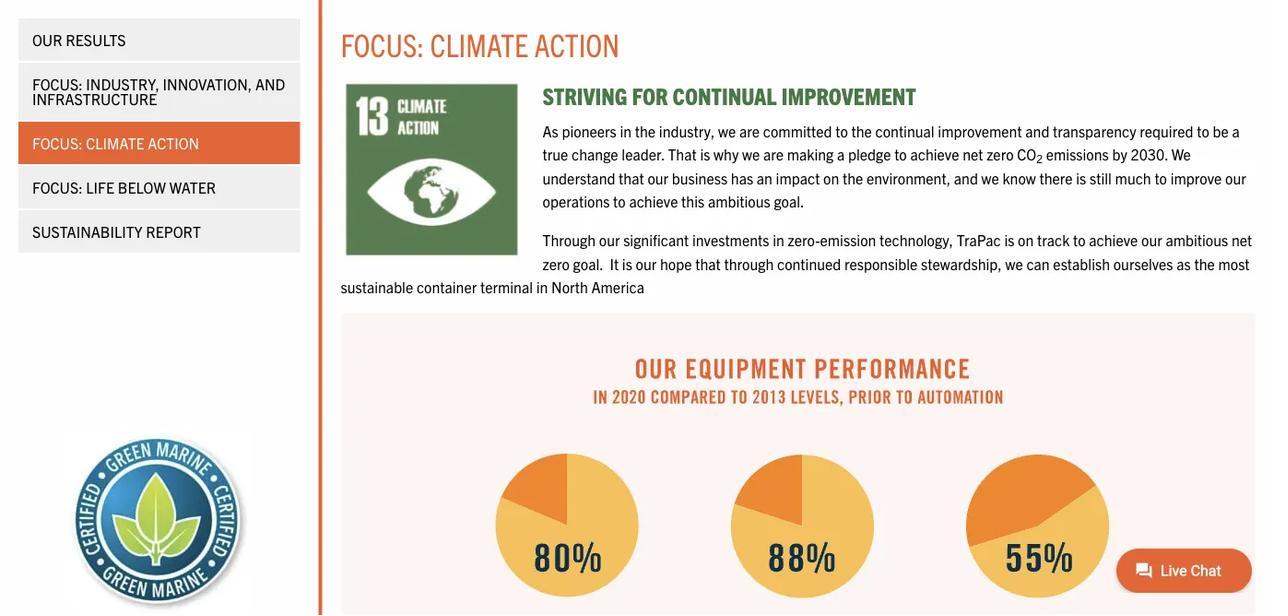 Task type: vqa. For each thing, say whether or not it's contained in the screenshot.
shore
no



Task type: locate. For each thing, give the bounding box(es) containing it.
0 vertical spatial are
[[740, 121, 760, 140]]

1 vertical spatial net
[[1232, 230, 1253, 249]]

0 horizontal spatial zero
[[543, 254, 570, 272]]

0 vertical spatial a
[[1233, 121, 1240, 140]]

1 horizontal spatial on
[[1018, 230, 1034, 249]]

0 horizontal spatial ambitious
[[708, 192, 771, 210]]

focus: climate action link
[[18, 122, 300, 164]]

1 vertical spatial achieve
[[629, 192, 678, 210]]

on up can
[[1018, 230, 1034, 249]]

establish
[[1054, 254, 1111, 272]]

focus: climate action
[[341, 24, 620, 64], [32, 134, 199, 152]]

action up the focus: life below water link
[[148, 134, 199, 152]]

0 horizontal spatial net
[[963, 145, 984, 163]]

1 vertical spatial are
[[764, 145, 784, 163]]

as pioneers in the industry, we are committed to the continual improvement and transparency required to be a true change leader. that is why we are making a pledge to achieve net zero co
[[543, 121, 1240, 163]]

in left north
[[537, 278, 548, 296]]

that right hope
[[696, 254, 721, 272]]

co
[[1018, 145, 1037, 163]]

is inside the emissions by 2030. we understand that our business has an impact on the environment, and we know there is still much to improve our operations to achieve this ambitious goal.
[[1077, 168, 1087, 187]]

is left still in the top right of the page
[[1077, 168, 1087, 187]]

and down the improvement
[[954, 168, 979, 187]]

1 vertical spatial and
[[954, 168, 979, 187]]

we inside through our significant investments in zero-emission technology, trapac is on track to achieve our ambitious net zero goal.  it is our hope that through continued responsible stewardship, we can establish ourselves as the most sustainable container terminal in north america
[[1006, 254, 1024, 272]]

the
[[635, 121, 656, 140], [852, 121, 872, 140], [843, 168, 864, 187], [1195, 254, 1215, 272]]

1 horizontal spatial achieve
[[911, 145, 960, 163]]

we left can
[[1006, 254, 1024, 272]]

and up co
[[1026, 121, 1050, 140]]

ambitious
[[708, 192, 771, 210], [1166, 230, 1229, 249]]

is up america
[[622, 254, 633, 272]]

we left know
[[982, 168, 1000, 187]]

is
[[700, 145, 711, 163], [1077, 168, 1087, 187], [1005, 230, 1015, 249], [622, 254, 633, 272]]

1 vertical spatial zero
[[543, 254, 570, 272]]

that down leader.
[[619, 168, 644, 187]]

action
[[535, 24, 620, 64], [148, 134, 199, 152]]

focus: for the focus: life below water link
[[32, 178, 83, 196]]

0 horizontal spatial goal.
[[573, 254, 603, 272]]

0 vertical spatial focus: climate action
[[341, 24, 620, 64]]

we
[[1172, 145, 1191, 163]]

still
[[1090, 168, 1112, 187]]

stewardship,
[[921, 254, 1002, 272]]

change
[[572, 145, 619, 163]]

1 horizontal spatial a
[[1233, 121, 1240, 140]]

zero
[[987, 145, 1014, 163], [543, 254, 570, 272]]

in
[[620, 121, 632, 140], [773, 230, 785, 249], [537, 278, 548, 296]]

and inside the emissions by 2030. we understand that our business has an impact on the environment, and we know there is still much to improve our operations to achieve this ambitious goal.
[[954, 168, 979, 187]]

we
[[719, 121, 736, 140], [742, 145, 760, 163], [982, 168, 1000, 187], [1006, 254, 1024, 272]]

ambitious inside the emissions by 2030. we understand that our business has an impact on the environment, and we know there is still much to improve our operations to achieve this ambitious goal.
[[708, 192, 771, 210]]

0 horizontal spatial and
[[954, 168, 979, 187]]

focus: inside focus: industry, innovation, and infrastructure
[[32, 75, 83, 93]]

2 horizontal spatial in
[[773, 230, 785, 249]]

action up striving on the top left of page
[[535, 24, 620, 64]]

in left zero-
[[773, 230, 785, 249]]

0 vertical spatial achieve
[[911, 145, 960, 163]]

are up an in the top right of the page
[[764, 145, 784, 163]]

focus:
[[341, 24, 424, 64], [32, 75, 83, 93], [32, 134, 83, 152], [32, 178, 83, 196]]

and
[[1026, 121, 1050, 140], [954, 168, 979, 187]]

goal. up north
[[573, 254, 603, 272]]

we up why
[[719, 121, 736, 140]]

1 horizontal spatial action
[[535, 24, 620, 64]]

are
[[740, 121, 760, 140], [764, 145, 784, 163]]

the up leader.
[[635, 121, 656, 140]]

to down improvement
[[836, 121, 848, 140]]

on
[[824, 168, 840, 187], [1018, 230, 1034, 249]]

in up leader.
[[620, 121, 632, 140]]

0 vertical spatial climate
[[430, 24, 529, 64]]

climate
[[430, 24, 529, 64], [86, 134, 145, 152]]

on down the making
[[824, 168, 840, 187]]

to
[[836, 121, 848, 140], [1197, 121, 1210, 140], [895, 145, 907, 163], [1155, 168, 1168, 187], [613, 192, 626, 210], [1074, 230, 1086, 249]]

continued
[[778, 254, 841, 272]]

0 vertical spatial that
[[619, 168, 644, 187]]

report
[[146, 222, 201, 241]]

industry,
[[86, 75, 159, 93]]

the up the pledge
[[852, 121, 872, 140]]

2 vertical spatial achieve
[[1090, 230, 1139, 249]]

that
[[668, 145, 697, 163]]

achieve up environment,
[[911, 145, 960, 163]]

1 horizontal spatial zero
[[987, 145, 1014, 163]]

1 horizontal spatial in
[[620, 121, 632, 140]]

1 horizontal spatial climate
[[430, 24, 529, 64]]

container
[[417, 278, 477, 296]]

is right the trapac
[[1005, 230, 1015, 249]]

goal.
[[774, 192, 805, 210], [573, 254, 603, 272]]

a
[[1233, 121, 1240, 140], [837, 145, 845, 163]]

1 vertical spatial climate
[[86, 134, 145, 152]]

0 vertical spatial action
[[535, 24, 620, 64]]

2 horizontal spatial achieve
[[1090, 230, 1139, 249]]

ambitious up as
[[1166, 230, 1229, 249]]

ambitious inside through our significant investments in zero-emission technology, trapac is on track to achieve our ambitious net zero goal.  it is our hope that through continued responsible stewardship, we can establish ourselves as the most sustainable container terminal in north america
[[1166, 230, 1229, 249]]

a right be
[[1233, 121, 1240, 140]]

1 vertical spatial a
[[837, 145, 845, 163]]

through
[[543, 230, 596, 249]]

to up establish on the right top
[[1074, 230, 1086, 249]]

is left why
[[700, 145, 711, 163]]

1 vertical spatial that
[[696, 254, 721, 272]]

through
[[724, 254, 774, 272]]

required
[[1140, 121, 1194, 140]]

for
[[632, 81, 668, 110]]

2
[[1037, 152, 1043, 166]]

environment,
[[867, 168, 951, 187]]

net
[[963, 145, 984, 163], [1232, 230, 1253, 249]]

1 horizontal spatial and
[[1026, 121, 1050, 140]]

zero inside through our significant investments in zero-emission technology, trapac is on track to achieve our ambitious net zero goal.  it is our hope that through continued responsible stewardship, we can establish ourselves as the most sustainable container terminal in north america
[[543, 254, 570, 272]]

1 horizontal spatial ambitious
[[1166, 230, 1229, 249]]

to left be
[[1197, 121, 1210, 140]]

0 vertical spatial net
[[963, 145, 984, 163]]

0 horizontal spatial action
[[148, 134, 199, 152]]

goal. down 'impact'
[[774, 192, 805, 210]]

and inside as pioneers in the industry, we are committed to the continual improvement and transparency required to be a true change leader. that is why we are making a pledge to achieve net zero co
[[1026, 121, 1050, 140]]

0 horizontal spatial achieve
[[629, 192, 678, 210]]

0 vertical spatial and
[[1026, 121, 1050, 140]]

the right as
[[1195, 254, 1215, 272]]

life
[[86, 178, 114, 196]]

responsible
[[845, 254, 918, 272]]

a left the pledge
[[837, 145, 845, 163]]

america
[[592, 278, 645, 296]]

emission
[[820, 230, 877, 249]]

0 vertical spatial on
[[824, 168, 840, 187]]

1 horizontal spatial that
[[696, 254, 721, 272]]

striving
[[543, 81, 628, 110]]

1 vertical spatial goal.
[[573, 254, 603, 272]]

that inside through our significant investments in zero-emission technology, trapac is on track to achieve our ambitious net zero goal.  it is our hope that through continued responsible stewardship, we can establish ourselves as the most sustainable container terminal in north america
[[696, 254, 721, 272]]

that
[[619, 168, 644, 187], [696, 254, 721, 272]]

0 vertical spatial zero
[[987, 145, 1014, 163]]

our
[[648, 168, 669, 187], [1226, 168, 1247, 187], [599, 230, 620, 249], [1142, 230, 1163, 249], [636, 254, 657, 272]]

in inside as pioneers in the industry, we are committed to the continual improvement and transparency required to be a true change leader. that is why we are making a pledge to achieve net zero co
[[620, 121, 632, 140]]

1 horizontal spatial net
[[1232, 230, 1253, 249]]

0 horizontal spatial focus: climate action
[[32, 134, 199, 152]]

can
[[1027, 254, 1050, 272]]

the down the pledge
[[843, 168, 864, 187]]

net inside through our significant investments in zero-emission technology, trapac is on track to achieve our ambitious net zero goal.  it is our hope that through continued responsible stewardship, we can establish ourselves as the most sustainable container terminal in north america
[[1232, 230, 1253, 249]]

1 vertical spatial action
[[148, 134, 199, 152]]

our down leader.
[[648, 168, 669, 187]]

0 vertical spatial goal.
[[774, 192, 805, 210]]

goal. inside the emissions by 2030. we understand that our business has an impact on the environment, and we know there is still much to improve our operations to achieve this ambitious goal.
[[774, 192, 805, 210]]

ambitious down has
[[708, 192, 771, 210]]

most
[[1219, 254, 1250, 272]]

0 vertical spatial in
[[620, 121, 632, 140]]

net up most
[[1232, 230, 1253, 249]]

1 vertical spatial ambitious
[[1166, 230, 1229, 249]]

0 horizontal spatial on
[[824, 168, 840, 187]]

business
[[672, 168, 728, 187]]

1 horizontal spatial goal.
[[774, 192, 805, 210]]

achieve up significant
[[629, 192, 678, 210]]

is inside as pioneers in the industry, we are committed to the continual improvement and transparency required to be a true change leader. that is why we are making a pledge to achieve net zero co
[[700, 145, 711, 163]]

results
[[66, 30, 126, 49]]

why
[[714, 145, 739, 163]]

achieve up ourselves on the right of the page
[[1090, 230, 1139, 249]]

1 horizontal spatial focus: climate action
[[341, 24, 620, 64]]

zero down through
[[543, 254, 570, 272]]

net down the improvement
[[963, 145, 984, 163]]

1 vertical spatial focus: climate action
[[32, 134, 199, 152]]

1 horizontal spatial are
[[764, 145, 784, 163]]

our down significant
[[636, 254, 657, 272]]

zero-
[[788, 230, 820, 249]]

striving for continual improvement
[[543, 81, 917, 110]]

0 horizontal spatial in
[[537, 278, 548, 296]]

are down striving for continual improvement
[[740, 121, 760, 140]]

innovation,
[[163, 75, 252, 93]]

0 vertical spatial ambitious
[[708, 192, 771, 210]]

zero left co
[[987, 145, 1014, 163]]

our
[[32, 30, 62, 49]]

1 vertical spatial on
[[1018, 230, 1034, 249]]

to right operations
[[613, 192, 626, 210]]

leader.
[[622, 145, 665, 163]]

0 horizontal spatial that
[[619, 168, 644, 187]]



Task type: describe. For each thing, give the bounding box(es) containing it.
achieve inside the emissions by 2030. we understand that our business has an impact on the environment, and we know there is still much to improve our operations to achieve this ambitious goal.
[[629, 192, 678, 210]]

to down 2030.
[[1155, 168, 1168, 187]]

much
[[1116, 168, 1152, 187]]

investments
[[693, 230, 770, 249]]

continual
[[673, 81, 777, 110]]

impact
[[776, 168, 820, 187]]

as
[[543, 121, 559, 140]]

sustainable
[[341, 278, 413, 296]]

by
[[1113, 145, 1128, 163]]

understand
[[543, 168, 616, 187]]

and
[[255, 75, 285, 93]]

continual
[[876, 121, 935, 140]]

the inside the emissions by 2030. we understand that our business has an impact on the environment, and we know there is still much to improve our operations to achieve this ambitious goal.
[[843, 168, 864, 187]]

industry,
[[659, 121, 715, 140]]

through our significant investments in zero-emission technology, trapac is on track to achieve our ambitious net zero goal.  it is our hope that through continued responsible stewardship, we can establish ourselves as the most sustainable container terminal in north america
[[341, 230, 1253, 296]]

has
[[731, 168, 754, 187]]

ourselves
[[1114, 254, 1174, 272]]

2 vertical spatial in
[[537, 278, 548, 296]]

track
[[1038, 230, 1070, 249]]

focus: for focus: climate action link
[[32, 134, 83, 152]]

infrastructure
[[32, 89, 157, 108]]

as
[[1177, 254, 1191, 272]]

be
[[1213, 121, 1229, 140]]

focus: life below water link
[[18, 166, 300, 208]]

0 horizontal spatial climate
[[86, 134, 145, 152]]

making
[[787, 145, 834, 163]]

to inside through our significant investments in zero-emission technology, trapac is on track to achieve our ambitious net zero goal.  it is our hope that through continued responsible stewardship, we can establish ourselves as the most sustainable container terminal in north america
[[1074, 230, 1086, 249]]

transparency
[[1053, 121, 1137, 140]]

north
[[552, 278, 588, 296]]

focus: industry, innovation, and infrastructure
[[32, 75, 285, 108]]

to down continual in the top of the page
[[895, 145, 907, 163]]

focus: for focus: industry, innovation, and infrastructure link
[[32, 75, 83, 93]]

our results link
[[18, 18, 300, 61]]

technology,
[[880, 230, 954, 249]]

our right through
[[599, 230, 620, 249]]

our right improve at the right of the page
[[1226, 168, 1247, 187]]

we right why
[[742, 145, 760, 163]]

improve
[[1171, 168, 1222, 187]]

improvement
[[938, 121, 1023, 140]]

know
[[1003, 168, 1037, 187]]

sustainability report
[[32, 222, 201, 241]]

pioneers
[[562, 121, 617, 140]]

significant
[[624, 230, 689, 249]]

0 horizontal spatial are
[[740, 121, 760, 140]]

emissions
[[1047, 145, 1109, 163]]

achieve inside as pioneers in the industry, we are committed to the continual improvement and transparency required to be a true change leader. that is why we are making a pledge to achieve net zero co
[[911, 145, 960, 163]]

achieve inside through our significant investments in zero-emission technology, trapac is on track to achieve our ambitious net zero goal.  it is our hope that through continued responsible stewardship, we can establish ourselves as the most sustainable container terminal in north america
[[1090, 230, 1139, 249]]

water
[[169, 178, 216, 196]]

emissions by 2030. we understand that our business has an impact on the environment, and we know there is still much to improve our operations to achieve this ambitious goal.
[[543, 145, 1247, 210]]

sustainability report link
[[18, 210, 300, 253]]

net inside as pioneers in the industry, we are committed to the continual improvement and transparency required to be a true change leader. that is why we are making a pledge to achieve net zero co
[[963, 145, 984, 163]]

0 horizontal spatial a
[[837, 145, 845, 163]]

an
[[757, 168, 773, 187]]

focus: life below water
[[32, 178, 216, 196]]

zero inside as pioneers in the industry, we are committed to the continual improvement and transparency required to be a true change leader. that is why we are making a pledge to achieve net zero co
[[987, 145, 1014, 163]]

terminal
[[480, 278, 533, 296]]

trapac
[[957, 230, 1001, 249]]

pledge
[[848, 145, 891, 163]]

true
[[543, 145, 568, 163]]

1 vertical spatial in
[[773, 230, 785, 249]]

committed
[[764, 121, 832, 140]]

focus: industry, innovation, and infrastructure link
[[18, 63, 300, 120]]

our results
[[32, 30, 126, 49]]

there
[[1040, 168, 1073, 187]]

2030.
[[1131, 145, 1169, 163]]

on inside the emissions by 2030. we understand that our business has an impact on the environment, and we know there is still much to improve our operations to achieve this ambitious goal.
[[824, 168, 840, 187]]

we inside the emissions by 2030. we understand that our business has an impact on the environment, and we know there is still much to improve our operations to achieve this ambitious goal.
[[982, 168, 1000, 187]]

improvement
[[782, 81, 917, 110]]

this
[[682, 192, 705, 210]]

the inside through our significant investments in zero-emission technology, trapac is on track to achieve our ambitious net zero goal.  it is our hope that through continued responsible stewardship, we can establish ourselves as the most sustainable container terminal in north america
[[1195, 254, 1215, 272]]

that inside the emissions by 2030. we understand that our business has an impact on the environment, and we know there is still much to improve our operations to achieve this ambitious goal.
[[619, 168, 644, 187]]

below
[[118, 178, 166, 196]]

our up ourselves on the right of the page
[[1142, 230, 1163, 249]]

hope
[[660, 254, 692, 272]]

on inside through our significant investments in zero-emission technology, trapac is on track to achieve our ambitious net zero goal.  it is our hope that through continued responsible stewardship, we can establish ourselves as the most sustainable container terminal in north america
[[1018, 230, 1034, 249]]

sustainability
[[32, 222, 143, 241]]

goal. inside through our significant investments in zero-emission technology, trapac is on track to achieve our ambitious net zero goal.  it is our hope that through continued responsible stewardship, we can establish ourselves as the most sustainable container terminal in north america
[[573, 254, 603, 272]]

operations
[[543, 192, 610, 210]]



